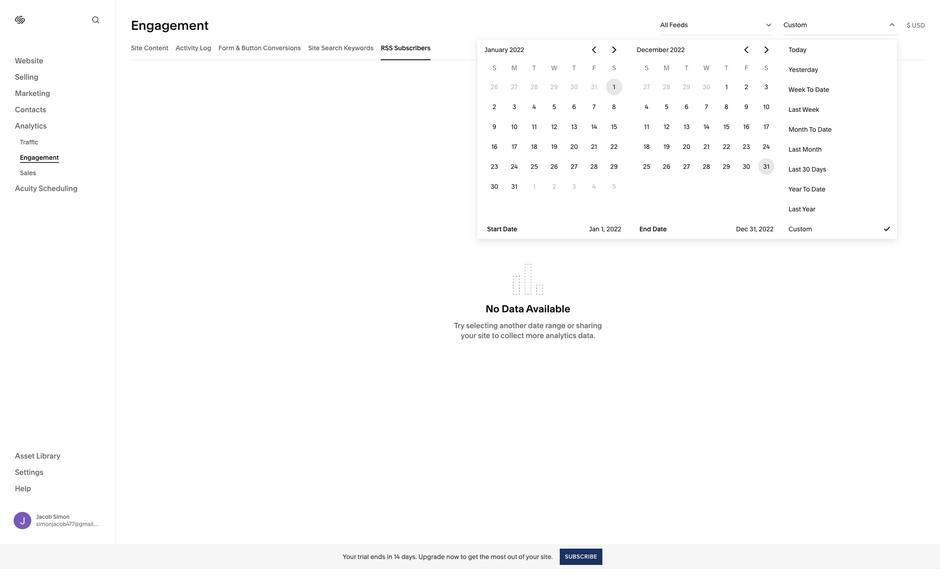Task type: vqa. For each thing, say whether or not it's contained in the screenshot.
first 0% from right
no



Task type: describe. For each thing, give the bounding box(es) containing it.
december
[[637, 46, 669, 54]]

custom button
[[784, 15, 897, 35]]

your trial ends in 14 days. upgrade now to get the most out of your site.
[[343, 553, 553, 561]]

1 22 button from the left
[[604, 136, 624, 156]]

1 vertical spatial to
[[461, 553, 467, 561]]

1 22 from the left
[[610, 143, 618, 151]]

date
[[528, 321, 544, 330]]

december 2022
[[637, 46, 685, 54]]

1 15 button from the left
[[604, 116, 624, 136]]

no data available
[[486, 303, 570, 316]]

conversions
[[263, 44, 301, 52]]

january 2022
[[484, 46, 524, 54]]

ends
[[370, 553, 385, 561]]

january
[[484, 46, 508, 54]]

2 horizontal spatial 26 button
[[657, 156, 677, 176]]

1 horizontal spatial 2 button
[[544, 176, 564, 196]]

1 horizontal spatial 10 button
[[756, 96, 776, 116]]

data
[[502, 303, 524, 316]]

scheduling
[[39, 184, 78, 193]]

start date
[[487, 225, 517, 233]]

1 vertical spatial week
[[802, 106, 819, 114]]

1 horizontal spatial 3
[[572, 183, 576, 191]]

last for last week
[[789, 106, 801, 114]]

2 s from the left
[[612, 64, 616, 72]]

available
[[526, 303, 570, 316]]

dec
[[736, 225, 748, 233]]

0 horizontal spatial 3 button
[[504, 96, 524, 116]]

0 horizontal spatial 4
[[533, 103, 536, 111]]

1 6 button from the left
[[564, 96, 584, 116]]

collect
[[501, 331, 524, 340]]

site content button
[[131, 35, 168, 60]]

2 t from the left
[[572, 64, 576, 72]]

2 vertical spatial 2
[[552, 183, 556, 191]]

activity log
[[176, 44, 211, 52]]

now
[[446, 553, 459, 561]]

website
[[15, 56, 43, 65]]

simonjacob477@gmail.com
[[36, 521, 106, 528]]

2 13 button from the left
[[677, 116, 697, 136]]

2 18 from the left
[[644, 143, 650, 151]]

2 18 button from the left
[[637, 136, 657, 156]]

sharing
[[576, 321, 602, 330]]

feeds
[[670, 21, 688, 29]]

0 horizontal spatial year
[[789, 185, 802, 194]]

settings link
[[15, 468, 101, 478]]

subscribe
[[565, 554, 597, 560]]

marketing
[[15, 89, 50, 98]]

selling
[[15, 73, 38, 82]]

jacob simon simonjacob477@gmail.com
[[36, 514, 106, 528]]

12 for 1st "12" button from the left
[[551, 123, 557, 131]]

sales link
[[20, 165, 106, 181]]

2 horizontal spatial 14
[[704, 123, 710, 131]]

13 for second 13 button from the left
[[684, 123, 690, 131]]

1 for the left the 1 button
[[533, 183, 536, 191]]

0 horizontal spatial 9 button
[[484, 116, 504, 136]]

2 12 button from the left
[[657, 116, 677, 136]]

1 21 button from the left
[[584, 136, 604, 156]]

no
[[486, 303, 500, 316]]

more
[[526, 331, 544, 340]]

1 horizontal spatial 1
[[613, 83, 615, 91]]

2 25 button from the left
[[637, 156, 657, 176]]

form & button conversions
[[219, 44, 301, 52]]

traffic
[[20, 138, 38, 146]]

1 horizontal spatial 31 button
[[584, 76, 604, 96]]

1 vertical spatial 9
[[492, 123, 496, 131]]

2022 right december
[[670, 46, 685, 54]]

traffic link
[[20, 135, 106, 150]]

0 horizontal spatial 2 button
[[484, 96, 504, 116]]

1 horizontal spatial 4 button
[[584, 176, 604, 196]]

last week
[[789, 106, 819, 114]]

0 vertical spatial 16
[[743, 123, 750, 131]]

jacob
[[36, 514, 52, 521]]

6 for first 6 button from the right
[[685, 103, 689, 111]]

site content
[[131, 44, 168, 52]]

1 horizontal spatial engagement
[[131, 17, 209, 33]]

sales
[[20, 169, 36, 177]]

1 horizontal spatial 17 button
[[756, 116, 776, 136]]

1 horizontal spatial 4
[[592, 183, 596, 191]]

1 horizontal spatial 1 button
[[604, 76, 624, 96]]

26 for right 26 button
[[663, 163, 670, 171]]

0 horizontal spatial 16 button
[[484, 136, 504, 156]]

0 horizontal spatial 10 button
[[504, 116, 524, 136]]

contacts
[[15, 105, 46, 114]]

or
[[567, 321, 574, 330]]

13 for 2nd 13 button from right
[[571, 123, 577, 131]]

date for year to date
[[812, 185, 826, 194]]

1 vertical spatial 16
[[491, 143, 498, 151]]

2 6 button from the left
[[677, 96, 697, 116]]

site search keywords
[[308, 44, 374, 52]]

library
[[36, 452, 60, 461]]

2 21 from the left
[[703, 143, 710, 151]]

5 for leftmost 5 button
[[552, 103, 556, 111]]

1 for the rightmost the 1 button
[[725, 83, 728, 91]]

&
[[236, 44, 240, 52]]

0 horizontal spatial 14
[[394, 553, 400, 561]]

content
[[144, 44, 168, 52]]

1 19 button from the left
[[544, 136, 564, 156]]

date for week to date
[[815, 86, 829, 94]]

1 vertical spatial custom
[[789, 225, 812, 233]]

get
[[468, 553, 478, 561]]

1 vertical spatial year
[[802, 205, 816, 214]]

1 18 from the left
[[531, 143, 537, 151]]

acuity scheduling
[[15, 184, 78, 193]]

try selecting another date range or sharing your site to collect more analytics data.
[[454, 321, 602, 340]]

m for december
[[664, 64, 670, 72]]

acuity
[[15, 184, 37, 193]]

1 vertical spatial 31
[[763, 163, 769, 171]]

start
[[487, 225, 502, 233]]

date for month to date
[[818, 126, 832, 134]]

31,
[[750, 225, 757, 233]]

2 15 button from the left
[[717, 116, 736, 136]]

f for 31
[[592, 64, 596, 72]]

0 horizontal spatial 3
[[513, 103, 516, 111]]

2 horizontal spatial 4
[[645, 103, 648, 111]]

1 8 button from the left
[[604, 96, 624, 116]]

1 horizontal spatial 5 button
[[604, 176, 624, 196]]

26 for 26 button to the left
[[491, 83, 498, 91]]

log
[[200, 44, 211, 52]]

range
[[545, 321, 566, 330]]

to for week
[[807, 86, 814, 94]]

rss subscribers button
[[381, 35, 431, 60]]

analytics link
[[15, 121, 101, 132]]

11 for 2nd 11 button from right
[[532, 123, 537, 131]]

selecting
[[466, 321, 498, 330]]

another
[[500, 321, 526, 330]]

0 horizontal spatial 24 button
[[504, 156, 524, 176]]

to for year
[[803, 185, 810, 194]]

$ usd
[[907, 21, 925, 29]]

1 vertical spatial 2
[[493, 103, 496, 111]]

last month
[[789, 146, 822, 154]]

0 horizontal spatial 31 button
[[504, 176, 524, 196]]

0 horizontal spatial engagement
[[20, 154, 59, 162]]

2 8 button from the left
[[717, 96, 736, 116]]

2 19 from the left
[[663, 143, 670, 151]]

2 horizontal spatial 3 button
[[756, 76, 776, 96]]

usd
[[912, 21, 925, 29]]

2 vertical spatial 31
[[511, 183, 517, 191]]

1 horizontal spatial 16 button
[[736, 116, 756, 136]]

trial
[[358, 553, 369, 561]]

acuity scheduling link
[[15, 184, 101, 194]]

1 15 from the left
[[611, 123, 617, 131]]

0 vertical spatial 3
[[765, 83, 768, 91]]

try
[[454, 321, 464, 330]]

2 horizontal spatial 4 button
[[637, 96, 657, 116]]

days
[[812, 165, 826, 174]]

0 horizontal spatial 1 button
[[524, 176, 544, 196]]

activity log button
[[176, 35, 211, 60]]

24 for 24 button to the right
[[763, 143, 770, 151]]

4 s from the left
[[764, 64, 768, 72]]

1 horizontal spatial 9
[[745, 103, 748, 111]]

26 for the middle 26 button
[[551, 163, 558, 171]]

1 12 button from the left
[[544, 116, 564, 136]]

last year
[[789, 205, 816, 214]]

2 20 button from the left
[[677, 136, 697, 156]]

1 horizontal spatial 14
[[591, 123, 597, 131]]

analytics
[[15, 121, 47, 131]]

all feeds
[[660, 21, 688, 29]]

simon
[[53, 514, 70, 521]]

0 horizontal spatial 5 button
[[544, 96, 564, 116]]

1 14 button from the left
[[584, 116, 604, 136]]

rss
[[381, 44, 393, 52]]

1 vertical spatial month
[[803, 146, 822, 154]]

end date
[[639, 225, 667, 233]]

last for last month
[[789, 146, 801, 154]]

contacts link
[[15, 105, 101, 116]]

6 for first 6 button from left
[[572, 103, 576, 111]]

the
[[480, 553, 489, 561]]



Task type: locate. For each thing, give the bounding box(es) containing it.
25 for 1st 25 button from the right
[[643, 163, 650, 171]]

0 vertical spatial week
[[789, 86, 805, 94]]

month down month to date
[[803, 146, 822, 154]]

site.
[[541, 553, 553, 561]]

to up last month
[[809, 126, 816, 134]]

4 t from the left
[[725, 64, 728, 72]]

1 vertical spatial your
[[526, 553, 539, 561]]

asset library
[[15, 452, 60, 461]]

site left "content"
[[131, 44, 143, 52]]

1 19 from the left
[[551, 143, 557, 151]]

1 vertical spatial to
[[809, 126, 816, 134]]

1 12 from the left
[[551, 123, 557, 131]]

28 button
[[524, 76, 544, 96], [657, 76, 677, 96], [584, 156, 604, 176], [697, 156, 717, 176]]

last for last 30 days
[[789, 165, 801, 174]]

2 horizontal spatial 2
[[745, 83, 748, 91]]

m for january
[[511, 64, 517, 72]]

2 22 button from the left
[[717, 136, 736, 156]]

2 m from the left
[[664, 64, 670, 72]]

0 horizontal spatial 12
[[551, 123, 557, 131]]

form
[[219, 44, 234, 52]]

1 horizontal spatial 5
[[612, 183, 616, 191]]

dec 31, 2022
[[736, 225, 774, 233]]

0 horizontal spatial 24
[[511, 163, 518, 171]]

engagement link
[[20, 150, 106, 165]]

your
[[461, 331, 476, 340], [526, 553, 539, 561]]

30 button
[[564, 76, 584, 96], [697, 76, 717, 96], [736, 156, 756, 176], [484, 176, 504, 196]]

engagement
[[131, 17, 209, 33], [20, 154, 59, 162]]

0 horizontal spatial 23 button
[[484, 156, 504, 176]]

17 for the rightmost 17 button
[[764, 123, 769, 131]]

last for last year
[[789, 205, 801, 214]]

2 25 from the left
[[643, 163, 650, 171]]

1 horizontal spatial w
[[704, 64, 710, 72]]

8 for 2nd 8 button from left
[[725, 103, 728, 111]]

days.
[[401, 553, 417, 561]]

year
[[789, 185, 802, 194], [802, 205, 816, 214]]

2 horizontal spatial 1 button
[[717, 76, 736, 96]]

1 horizontal spatial 21
[[703, 143, 710, 151]]

2 last from the top
[[789, 146, 801, 154]]

2 7 button from the left
[[697, 96, 717, 116]]

19
[[551, 143, 557, 151], [663, 143, 670, 151]]

1 horizontal spatial 11
[[644, 123, 649, 131]]

help
[[15, 484, 31, 493]]

today
[[789, 46, 807, 54]]

23 for the leftmost 23 button
[[491, 163, 498, 171]]

year to date
[[789, 185, 826, 194]]

6
[[572, 103, 576, 111], [685, 103, 689, 111]]

custom inside button
[[784, 21, 807, 29]]

2 11 button from the left
[[637, 116, 657, 136]]

most
[[491, 553, 506, 561]]

rss subscribers
[[381, 44, 431, 52]]

0 horizontal spatial 6
[[572, 103, 576, 111]]

1 horizontal spatial 31
[[591, 83, 597, 91]]

last down week to date
[[789, 106, 801, 114]]

1 horizontal spatial 22 button
[[717, 136, 736, 156]]

2 horizontal spatial 5
[[665, 103, 668, 111]]

31 button
[[584, 76, 604, 96], [756, 156, 776, 176], [504, 176, 524, 196]]

engagement up "content"
[[131, 17, 209, 33]]

out
[[507, 553, 517, 561]]

0 horizontal spatial 18
[[531, 143, 537, 151]]

jan 1, 2022
[[589, 225, 621, 233]]

last up last 30 days at the top of page
[[789, 146, 801, 154]]

f for 2
[[745, 64, 748, 72]]

1 f from the left
[[592, 64, 596, 72]]

1 horizontal spatial 10
[[763, 103, 770, 111]]

0 horizontal spatial 7
[[593, 103, 596, 111]]

s
[[492, 64, 496, 72], [612, 64, 616, 72], [645, 64, 649, 72], [764, 64, 768, 72]]

0 horizontal spatial 17
[[512, 143, 517, 151]]

0 vertical spatial 23
[[743, 143, 750, 151]]

1 horizontal spatial 26 button
[[544, 156, 564, 176]]

1 horizontal spatial 22
[[723, 143, 730, 151]]

last down year to date
[[789, 205, 801, 214]]

3 button
[[756, 76, 776, 96], [504, 96, 524, 116], [564, 176, 584, 196]]

1 6 from the left
[[572, 103, 576, 111]]

asset
[[15, 452, 35, 461]]

0 vertical spatial 17
[[764, 123, 769, 131]]

your right of
[[526, 553, 539, 561]]

2
[[745, 83, 748, 91], [493, 103, 496, 111], [552, 183, 556, 191]]

26
[[491, 83, 498, 91], [551, 163, 558, 171], [663, 163, 670, 171]]

year up last year
[[789, 185, 802, 194]]

0 horizontal spatial m
[[511, 64, 517, 72]]

1 horizontal spatial 11 button
[[637, 116, 657, 136]]

month down last week
[[789, 126, 808, 134]]

1 horizontal spatial 25 button
[[637, 156, 657, 176]]

site left search
[[308, 44, 320, 52]]

2 f from the left
[[745, 64, 748, 72]]

1 horizontal spatial f
[[745, 64, 748, 72]]

0 horizontal spatial 17 button
[[504, 136, 524, 156]]

date up last month
[[818, 126, 832, 134]]

to down last 30 days at the top of page
[[803, 185, 810, 194]]

23
[[743, 143, 750, 151], [491, 163, 498, 171]]

1 horizontal spatial 13
[[684, 123, 690, 131]]

2 6 from the left
[[685, 103, 689, 111]]

date
[[815, 86, 829, 94], [818, 126, 832, 134], [812, 185, 826, 194], [503, 225, 517, 233], [653, 225, 667, 233]]

4 button
[[524, 96, 544, 116], [637, 96, 657, 116], [584, 176, 604, 196]]

17 button
[[756, 116, 776, 136], [504, 136, 524, 156]]

2 horizontal spatial 31 button
[[756, 156, 776, 176]]

$
[[907, 21, 911, 29]]

tab list containing site content
[[131, 35, 925, 60]]

24 for the left 24 button
[[511, 163, 518, 171]]

3 t from the left
[[685, 64, 688, 72]]

1 21 from the left
[[591, 143, 597, 151]]

5 for 5 button to the middle
[[612, 183, 616, 191]]

1 horizontal spatial 9 button
[[736, 96, 756, 116]]

1 7 from the left
[[593, 103, 596, 111]]

17 for 17 button to the left
[[512, 143, 517, 151]]

2 horizontal spatial 26
[[663, 163, 670, 171]]

1 horizontal spatial 23
[[743, 143, 750, 151]]

week up month to date
[[802, 106, 819, 114]]

date down days
[[812, 185, 826, 194]]

date right "end"
[[653, 225, 667, 233]]

end
[[639, 225, 651, 233]]

selling link
[[15, 72, 101, 83]]

1 horizontal spatial 21 button
[[697, 136, 717, 156]]

1 horizontal spatial 3 button
[[564, 176, 584, 196]]

0 horizontal spatial 4 button
[[524, 96, 544, 116]]

0 vertical spatial your
[[461, 331, 476, 340]]

1 horizontal spatial 8
[[725, 103, 728, 111]]

0 horizontal spatial 20
[[570, 143, 578, 151]]

all
[[660, 21, 668, 29]]

0 horizontal spatial 20 button
[[564, 136, 584, 156]]

2 8 from the left
[[725, 103, 728, 111]]

26 button
[[484, 76, 504, 96], [544, 156, 564, 176], [657, 156, 677, 176]]

week down yesterday
[[789, 86, 805, 94]]

custom up today
[[784, 21, 807, 29]]

2 15 from the left
[[723, 123, 730, 131]]

4 last from the top
[[789, 205, 801, 214]]

7 for 2nd 7 button
[[705, 103, 708, 111]]

2 11 from the left
[[644, 123, 649, 131]]

asset library link
[[15, 451, 101, 462]]

0 vertical spatial year
[[789, 185, 802, 194]]

12 button
[[544, 116, 564, 136], [657, 116, 677, 136]]

8 button
[[604, 96, 624, 116], [717, 96, 736, 116]]

marketing link
[[15, 88, 101, 99]]

0 horizontal spatial 31
[[511, 183, 517, 191]]

1 horizontal spatial 18 button
[[637, 136, 657, 156]]

20 button
[[564, 136, 584, 156], [677, 136, 697, 156]]

1 s from the left
[[492, 64, 496, 72]]

1 vertical spatial engagement
[[20, 154, 59, 162]]

1,
[[601, 225, 605, 233]]

2 7 from the left
[[705, 103, 708, 111]]

2022 right 31,
[[759, 225, 774, 233]]

analytics
[[546, 331, 576, 340]]

23 button
[[736, 136, 756, 156], [484, 156, 504, 176]]

1 horizontal spatial 7 button
[[697, 96, 717, 116]]

1 vertical spatial 3
[[513, 103, 516, 111]]

0 horizontal spatial 25 button
[[524, 156, 544, 176]]

in
[[387, 553, 392, 561]]

date up last week
[[815, 86, 829, 94]]

1 horizontal spatial site
[[308, 44, 320, 52]]

0 horizontal spatial 7 button
[[584, 96, 604, 116]]

custom
[[784, 21, 807, 29], [789, 225, 812, 233]]

25 for 2nd 25 button from right
[[531, 163, 538, 171]]

0 horizontal spatial 13 button
[[564, 116, 584, 136]]

date right start
[[503, 225, 517, 233]]

1 20 button from the left
[[564, 136, 584, 156]]

9
[[745, 103, 748, 111], [492, 123, 496, 131]]

3 last from the top
[[789, 165, 801, 174]]

site
[[131, 44, 143, 52], [308, 44, 320, 52]]

0 horizontal spatial 22
[[610, 143, 618, 151]]

2 14 button from the left
[[697, 116, 717, 136]]

search
[[321, 44, 342, 52]]

2 horizontal spatial 5 button
[[657, 96, 677, 116]]

to for month
[[809, 126, 816, 134]]

28
[[531, 83, 538, 91], [663, 83, 670, 91], [590, 163, 598, 171], [703, 163, 710, 171]]

0 horizontal spatial 21 button
[[584, 136, 604, 156]]

0 vertical spatial to
[[492, 331, 499, 340]]

0 horizontal spatial 8 button
[[604, 96, 624, 116]]

29
[[551, 83, 558, 91], [683, 83, 690, 91], [610, 163, 618, 171], [723, 163, 730, 171]]

2 13 from the left
[[684, 123, 690, 131]]

week
[[789, 86, 805, 94], [802, 106, 819, 114]]

tab list
[[131, 35, 925, 60]]

2 horizontal spatial 2 button
[[736, 76, 756, 96]]

0 vertical spatial month
[[789, 126, 808, 134]]

button
[[241, 44, 262, 52]]

2 21 button from the left
[[697, 136, 717, 156]]

21
[[591, 143, 597, 151], [703, 143, 710, 151]]

w for 30
[[704, 64, 710, 72]]

last down last month
[[789, 165, 801, 174]]

1 t from the left
[[532, 64, 536, 72]]

engagement down 'traffic'
[[20, 154, 59, 162]]

to inside try selecting another date range or sharing your site to collect more analytics data.
[[492, 331, 499, 340]]

2 20 from the left
[[683, 143, 690, 151]]

0 horizontal spatial your
[[461, 331, 476, 340]]

1 horizontal spatial 12 button
[[657, 116, 677, 136]]

0 horizontal spatial 23
[[491, 163, 498, 171]]

1 7 button from the left
[[584, 96, 604, 116]]

1 horizontal spatial 25
[[643, 163, 650, 171]]

help link
[[15, 484, 31, 494]]

1 8 from the left
[[612, 103, 616, 111]]

12
[[551, 123, 557, 131], [664, 123, 670, 131]]

1 vertical spatial 24
[[511, 163, 518, 171]]

0 horizontal spatial 26 button
[[484, 76, 504, 96]]

0 vertical spatial engagement
[[131, 17, 209, 33]]

1 13 button from the left
[[564, 116, 584, 136]]

10 for the rightmost 10 button
[[763, 103, 770, 111]]

activity
[[176, 44, 198, 52]]

2022 right 1,
[[607, 225, 621, 233]]

1 25 from the left
[[531, 163, 538, 171]]

year down year to date
[[802, 205, 816, 214]]

m down january 2022
[[511, 64, 517, 72]]

1 18 button from the left
[[524, 136, 544, 156]]

1 horizontal spatial 2
[[552, 183, 556, 191]]

8 for first 8 button from the left
[[612, 103, 616, 111]]

3 s from the left
[[645, 64, 649, 72]]

1 m from the left
[[511, 64, 517, 72]]

custom down last year
[[789, 225, 812, 233]]

14
[[591, 123, 597, 131], [704, 123, 710, 131], [394, 553, 400, 561]]

4
[[533, 103, 536, 111], [645, 103, 648, 111], [592, 183, 596, 191]]

12 for 2nd "12" button from left
[[664, 123, 670, 131]]

10 for 10 button to the left
[[511, 123, 518, 131]]

0 horizontal spatial to
[[461, 553, 467, 561]]

2022 right january
[[509, 46, 524, 54]]

2 horizontal spatial 31
[[763, 163, 769, 171]]

1 last from the top
[[789, 106, 801, 114]]

2 site from the left
[[308, 44, 320, 52]]

2 12 from the left
[[664, 123, 670, 131]]

19 button
[[544, 136, 564, 156], [657, 136, 677, 156]]

1 horizontal spatial 26
[[551, 163, 558, 171]]

1 horizontal spatial your
[[526, 553, 539, 561]]

2 horizontal spatial 3
[[765, 83, 768, 91]]

1 horizontal spatial 24 button
[[756, 136, 776, 156]]

1 w from the left
[[551, 64, 557, 72]]

site for site content
[[131, 44, 143, 52]]

w for 29
[[551, 64, 557, 72]]

m down december 2022
[[664, 64, 670, 72]]

to right site at the bottom of page
[[492, 331, 499, 340]]

23 for right 23 button
[[743, 143, 750, 151]]

to up last week
[[807, 86, 814, 94]]

your
[[343, 553, 356, 561]]

0 horizontal spatial w
[[551, 64, 557, 72]]

0 horizontal spatial 8
[[612, 103, 616, 111]]

settings
[[15, 468, 43, 477]]

your down try
[[461, 331, 476, 340]]

0 horizontal spatial 9
[[492, 123, 496, 131]]

5 for rightmost 5 button
[[665, 103, 668, 111]]

11 for 2nd 11 button from the left
[[644, 123, 649, 131]]

last 30 days
[[789, 165, 826, 174]]

0 horizontal spatial 12 button
[[544, 116, 564, 136]]

jan
[[589, 225, 600, 233]]

2 vertical spatial to
[[803, 185, 810, 194]]

1 20 from the left
[[570, 143, 578, 151]]

All Feeds field
[[660, 15, 774, 35]]

5
[[552, 103, 556, 111], [665, 103, 668, 111], [612, 183, 616, 191]]

to left get
[[461, 553, 467, 561]]

site for site search keywords
[[308, 44, 320, 52]]

1 11 button from the left
[[524, 116, 544, 136]]

2 w from the left
[[704, 64, 710, 72]]

data.
[[578, 331, 595, 340]]

0 horizontal spatial 1
[[533, 183, 536, 191]]

1 site from the left
[[131, 44, 143, 52]]

0 vertical spatial 2
[[745, 83, 748, 91]]

1 11 from the left
[[532, 123, 537, 131]]

0 vertical spatial 10
[[763, 103, 770, 111]]

of
[[519, 553, 525, 561]]

15
[[611, 123, 617, 131], [723, 123, 730, 131]]

2 22 from the left
[[723, 143, 730, 151]]

form & button conversions button
[[219, 35, 301, 60]]

0 horizontal spatial 14 button
[[584, 116, 604, 136]]

site
[[478, 331, 490, 340]]

2 19 button from the left
[[657, 136, 677, 156]]

1 13 from the left
[[571, 123, 577, 131]]

24
[[763, 143, 770, 151], [511, 163, 518, 171]]

7 for first 7 button from the left
[[593, 103, 596, 111]]

1 25 button from the left
[[524, 156, 544, 176]]

1 horizontal spatial 23 button
[[736, 136, 756, 156]]

27 button
[[504, 76, 524, 96], [637, 76, 657, 96], [564, 156, 584, 176], [677, 156, 697, 176]]

keywords
[[344, 44, 374, 52]]

2 button
[[736, 76, 756, 96], [484, 96, 504, 116], [544, 176, 564, 196]]

your inside try selecting another date range or sharing your site to collect more analytics data.
[[461, 331, 476, 340]]

0 horizontal spatial 13
[[571, 123, 577, 131]]



